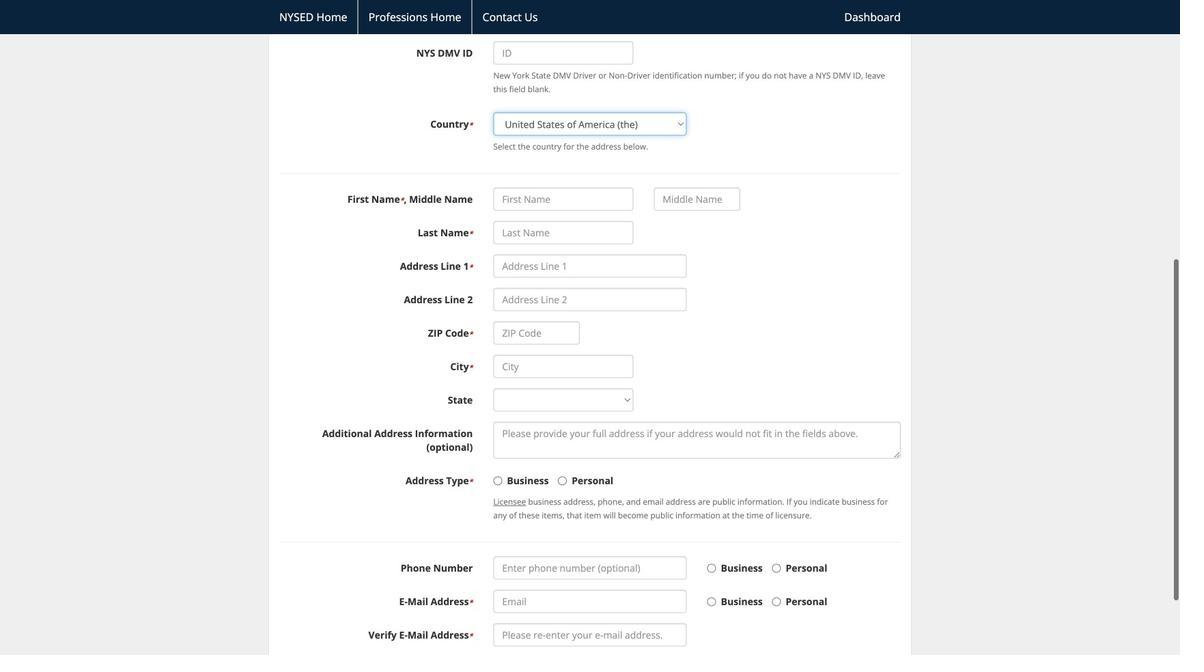 Task type: locate. For each thing, give the bounding box(es) containing it.
Address Line 2 text field
[[493, 288, 687, 311]]

MM/DD/YYYY text field
[[493, 0, 633, 7]]

Please re-enter your e-mail address. text field
[[493, 623, 687, 647]]

Please provide your full address if your address would not fit in the fields above. text field
[[493, 422, 901, 459]]

ID text field
[[493, 41, 633, 65]]

None radio
[[707, 564, 716, 573], [772, 597, 781, 606], [707, 564, 716, 573], [772, 597, 781, 606]]

Middle Name text field
[[654, 188, 740, 211]]

Address Line 1 text field
[[493, 255, 687, 278]]

None radio
[[493, 477, 502, 485], [558, 477, 567, 485], [772, 564, 781, 573], [707, 597, 716, 606], [493, 477, 502, 485], [558, 477, 567, 485], [772, 564, 781, 573], [707, 597, 716, 606]]



Task type: describe. For each thing, give the bounding box(es) containing it.
First Name text field
[[493, 188, 633, 211]]

ZIP Code text field
[[493, 321, 580, 345]]

City text field
[[493, 355, 633, 378]]

Enter phone number (optional) text field
[[493, 556, 687, 580]]

Last Name text field
[[493, 221, 633, 244]]

Email text field
[[493, 590, 687, 613]]



Task type: vqa. For each thing, say whether or not it's contained in the screenshot.
enter phone number (optional) text box
yes



